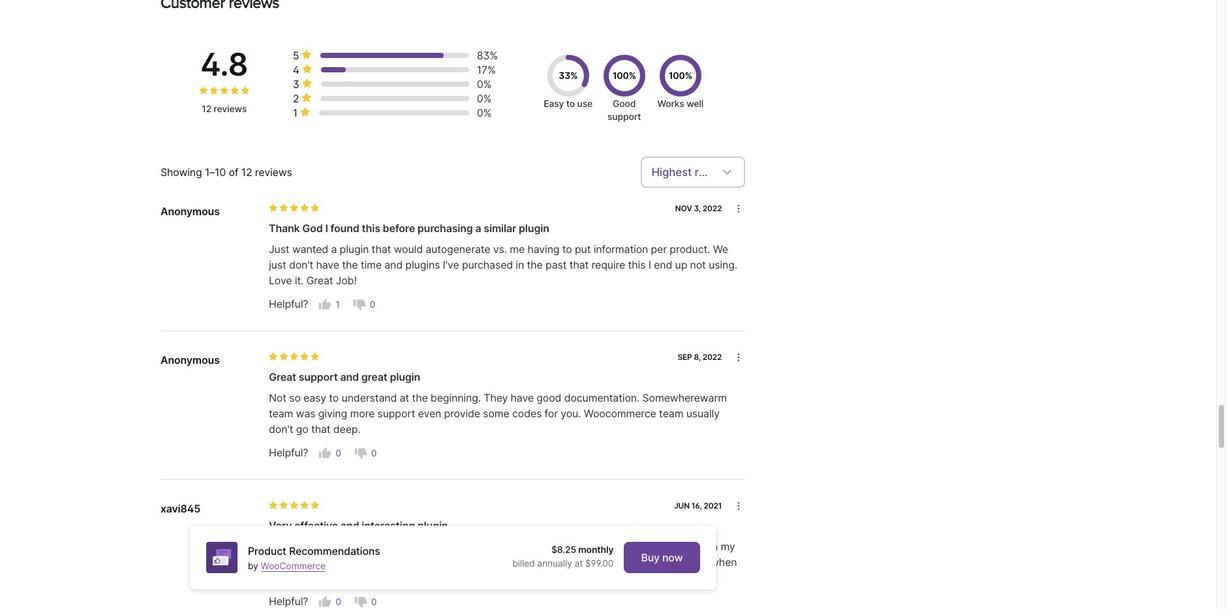 Task type: locate. For each thing, give the bounding box(es) containing it.
1 vertical spatial anonymous
[[161, 354, 220, 367]]

vote up image for easy
[[319, 447, 332, 460]]

1 vertical spatial 0%
[[477, 92, 492, 105]]

rate product 1 star image left rate product 2 stars image
[[199, 86, 208, 95]]

0 horizontal spatial great
[[362, 371, 388, 384]]

1 horizontal spatial 1
[[336, 299, 340, 310]]

1 vertical spatial in
[[710, 541, 718, 554]]

giving
[[318, 407, 347, 420]]

me
[[510, 243, 525, 256]]

works
[[658, 98, 685, 109]]

2 2022 from the top
[[703, 352, 722, 362]]

1
[[293, 106, 298, 119], [336, 299, 340, 310]]

this inside this plugin can automate very smart a lot of manual process, is very interesting and useful, in my opinion this plugin is a little bit complicated because there are a lot of posible variables, but when you know how it works is a great plugin and support is very good.   very happy with it :)
[[307, 556, 325, 569]]

1 vertical spatial at
[[575, 558, 583, 569]]

great right the it.
[[307, 274, 333, 287]]

highest rated
[[652, 166, 722, 179]]

rate product 5 stars image up effective
[[311, 501, 320, 511]]

3
[[293, 77, 299, 91]]

0 horizontal spatial rate product 1 star image
[[199, 86, 208, 95]]

1 vertical spatial to
[[563, 243, 572, 256]]

don't left go
[[269, 423, 293, 436]]

1 vertical spatial have
[[511, 392, 534, 405]]

at right understand
[[400, 392, 409, 405]]

rate product 5 stars image for xavi845
[[311, 501, 320, 511]]

product.
[[670, 243, 711, 256]]

vote up image
[[319, 298, 332, 311], [319, 447, 332, 460], [319, 596, 332, 609]]

0 vertical spatial lot
[[456, 541, 469, 554]]

have
[[316, 258, 339, 271], [511, 392, 534, 405]]

3 rate product 2 stars image from the top
[[279, 501, 289, 511]]

vote up image down how
[[319, 596, 332, 609]]

this up how
[[307, 556, 325, 569]]

open options menu image down the angle down "icon"
[[734, 203, 745, 214]]

1 vertical spatial vote up image
[[319, 447, 332, 460]]

0 down more
[[371, 448, 377, 459]]

vote up image for can
[[319, 596, 332, 609]]

great
[[307, 274, 333, 287], [269, 371, 296, 384]]

documentation.
[[564, 392, 640, 405]]

0 vertical spatial open options menu image
[[734, 203, 745, 214]]

a
[[476, 222, 481, 235], [331, 243, 337, 256], [448, 541, 454, 554], [370, 556, 376, 569], [569, 556, 575, 569], [392, 572, 398, 585]]

very down $99.00
[[588, 572, 610, 585]]

bit
[[402, 556, 414, 569]]

i left end on the right top
[[649, 258, 651, 271]]

having
[[528, 243, 560, 256]]

helpful?
[[269, 298, 308, 311], [269, 447, 308, 460], [269, 596, 308, 609]]

reviews up thank
[[255, 166, 292, 179]]

rate product 3 stars image right rate product 2 stars image
[[220, 86, 229, 95]]

rate product 5 stars image
[[241, 86, 250, 95], [311, 203, 320, 213], [311, 501, 320, 511]]

lot up complicated
[[456, 541, 469, 554]]

great up not
[[269, 371, 296, 384]]

this
[[362, 222, 380, 235], [628, 258, 646, 271], [307, 556, 325, 569]]

2022 right 3,
[[703, 203, 722, 213]]

plugins
[[406, 258, 440, 271]]

rate product 5 stars image up "12 reviews"
[[241, 86, 250, 95]]

1 horizontal spatial rate product 1 star image
[[269, 501, 278, 511]]

anonymous for great support and great plugin
[[161, 354, 220, 367]]

1 rate product 2 stars image from the top
[[279, 203, 289, 213]]

autogenerate
[[426, 243, 491, 256]]

12 down rate product 2 stars image
[[202, 103, 212, 114]]

team
[[269, 407, 293, 420], [659, 407, 684, 420]]

helpful? down go
[[269, 447, 308, 460]]

support down understand
[[378, 407, 415, 420]]

rate product 1 star image
[[269, 203, 278, 213], [269, 352, 278, 362]]

2022 right "8,"
[[703, 352, 722, 362]]

the down "having"
[[527, 258, 543, 271]]

0 vertical spatial in
[[516, 258, 524, 271]]

1 horizontal spatial very
[[533, 572, 554, 585]]

rate product 1 star image
[[199, 86, 208, 95], [269, 501, 278, 511]]

0 vertical spatial helpful?
[[269, 298, 308, 311]]

would
[[394, 243, 423, 256]]

0 down time on the left top
[[370, 299, 376, 310]]

12 right 1–10
[[241, 166, 252, 179]]

sep 8, 2022
[[678, 352, 722, 362]]

0 vertical spatial rate product 1 star image
[[269, 203, 278, 213]]

1 vertical spatial reviews
[[255, 166, 292, 179]]

2 rate product 2 stars image from the top
[[279, 352, 289, 362]]

rate product 3 stars image for 1–10
[[220, 86, 229, 95]]

0 vertical spatial rate product 1 star image
[[199, 86, 208, 95]]

but
[[692, 556, 708, 569]]

1 vertical spatial lot
[[578, 556, 590, 569]]

beginning.
[[431, 392, 481, 405]]

rate product 5 stars image up "god"
[[311, 203, 320, 213]]

0 horizontal spatial i
[[325, 222, 328, 235]]

rate product 1 star image up not
[[269, 352, 278, 362]]

is down 'little'
[[382, 572, 390, 585]]

3 0% from the top
[[477, 106, 492, 119]]

2 it from the left
[[668, 572, 675, 585]]

i right "god"
[[325, 222, 328, 235]]

recommendations
[[289, 545, 380, 558]]

rate product 1 star image for thank god i found this before purchasing a similar plugin
[[269, 203, 278, 213]]

0 horizontal spatial it
[[341, 572, 347, 585]]

2 vertical spatial vote up image
[[319, 596, 332, 609]]

more
[[350, 407, 375, 420]]

12
[[202, 103, 212, 114], [241, 166, 252, 179]]

product recommendations by woocommerce
[[248, 545, 380, 572]]

0 horizontal spatial great
[[269, 371, 296, 384]]

buy now
[[641, 552, 683, 565]]

1 it from the left
[[341, 572, 347, 585]]

1 horizontal spatial reviews
[[255, 166, 292, 179]]

17%
[[477, 63, 496, 76]]

even
[[418, 407, 441, 420]]

very down there
[[533, 572, 554, 585]]

support down because
[[482, 572, 520, 585]]

1 vertical spatial rate product 1 star image
[[269, 352, 278, 362]]

rate product 1 star image up thank
[[269, 203, 278, 213]]

1 horizontal spatial the
[[412, 392, 428, 405]]

1 2022 from the top
[[703, 203, 722, 213]]

0 for plugin
[[370, 299, 376, 310]]

0 vertical spatial rate product 2 stars image
[[279, 203, 289, 213]]

posible
[[606, 556, 640, 569]]

0 vertical spatial to
[[567, 98, 575, 109]]

1 vertical spatial very
[[588, 572, 610, 585]]

1 vertical spatial i
[[649, 258, 651, 271]]

1 helpful? from the top
[[269, 298, 308, 311]]

1 vertical spatial rate product 4 stars image
[[300, 501, 309, 511]]

xavi845
[[161, 503, 201, 516]]

rate product 4 stars image
[[230, 86, 239, 95], [300, 352, 309, 362]]

a up complicated
[[448, 541, 454, 554]]

3 helpful? from the top
[[269, 596, 308, 609]]

rate product 3 stars image
[[220, 86, 229, 95], [290, 203, 299, 213], [290, 352, 299, 362], [290, 501, 299, 511]]

sep
[[678, 352, 692, 362]]

1 vertical spatial great
[[401, 572, 426, 585]]

0 horizontal spatial very
[[269, 520, 292, 533]]

at inside $8.25 monthly billed annually at $99.00
[[575, 558, 583, 569]]

rate product 4 stars image for god
[[300, 203, 309, 213]]

rate product 4 stars image up effective
[[300, 501, 309, 511]]

2
[[293, 92, 299, 105]]

reviews down rate product 2 stars image
[[214, 103, 247, 114]]

vote down image
[[353, 298, 366, 311], [354, 447, 367, 460], [354, 596, 367, 609]]

83%
[[477, 49, 498, 62]]

it.
[[295, 274, 304, 287]]

1 horizontal spatial great
[[401, 572, 426, 585]]

0 horizontal spatial rate product 4 stars image
[[230, 86, 239, 95]]

0 vertical spatial don't
[[289, 258, 314, 271]]

the up even
[[412, 392, 428, 405]]

1 vertical spatial open options menu image
[[734, 501, 745, 512]]

1 open options menu image from the top
[[734, 203, 745, 214]]

2 0% from the top
[[477, 92, 492, 105]]

1 horizontal spatial of
[[471, 541, 481, 554]]

effective
[[294, 520, 338, 533]]

1 anonymous from the top
[[161, 205, 220, 218]]

in
[[516, 258, 524, 271], [710, 541, 718, 554]]

2 vertical spatial vote down image
[[354, 596, 367, 609]]

2 vertical spatial of
[[593, 556, 603, 569]]

vote down image down works
[[354, 596, 367, 609]]

1 vote up image from the top
[[319, 298, 332, 311]]

rate product 2 stars image left rate product 5 stars image
[[279, 352, 289, 362]]

4 stars, 17% of reviews element
[[293, 62, 315, 77]]

1 horizontal spatial great
[[307, 274, 333, 287]]

0 vertical spatial rate product 5 stars image
[[241, 86, 250, 95]]

of
[[229, 166, 239, 179], [471, 541, 481, 554], [593, 556, 603, 569]]

this down information
[[628, 258, 646, 271]]

0 horizontal spatial in
[[516, 258, 524, 271]]

rate product 2 stars image up thank
[[279, 203, 289, 213]]

0 vertical spatial 12
[[202, 103, 212, 114]]

don't
[[289, 258, 314, 271], [269, 423, 293, 436]]

vote down image for plugin
[[353, 298, 366, 311]]

2 team from the left
[[659, 407, 684, 420]]

great
[[362, 371, 388, 384], [401, 572, 426, 585]]

0 vertical spatial this
[[362, 222, 380, 235]]

rate product 4 stars image for 4.8
[[230, 86, 239, 95]]

1 rate product 4 stars image from the top
[[300, 203, 309, 213]]

to left use
[[567, 98, 575, 109]]

in left my
[[710, 541, 718, 554]]

2 rate product 1 star image from the top
[[269, 352, 278, 362]]

4.8
[[200, 45, 248, 84]]

1 vertical spatial rate product 1 star image
[[269, 501, 278, 511]]

have inside just wanted a plugin that would autogenerate vs. me having to put information per product. we just don't have the time and plugins i've purchased in the past that require this i end up not using. love it. great job!
[[316, 258, 339, 271]]

it left :)
[[668, 572, 675, 585]]

2 helpful? from the top
[[269, 447, 308, 460]]

1 horizontal spatial at
[[575, 558, 583, 569]]

how
[[318, 572, 338, 585]]

at up good.
[[575, 558, 583, 569]]

that down put
[[570, 258, 589, 271]]

0% for 3
[[477, 77, 492, 91]]

very up $99.00
[[576, 541, 597, 554]]

great up understand
[[362, 371, 388, 384]]

plugin down complicated
[[429, 572, 458, 585]]

thank
[[269, 222, 300, 235]]

they
[[484, 392, 508, 405]]

0 horizontal spatial team
[[269, 407, 293, 420]]

that inside not so easy to understand at the beginning. they have good documentation.  somewherewarm team was giving more support even provide some codes for you. woocommerce team usually don't go that deep.
[[311, 423, 331, 436]]

1 vertical spatial this
[[628, 258, 646, 271]]

2 horizontal spatial the
[[527, 258, 543, 271]]

the inside not so easy to understand at the beginning. they have good documentation.  somewherewarm team was giving more support even provide some codes for you. woocommerce team usually don't go that deep.
[[412, 392, 428, 405]]

are
[[551, 556, 567, 569]]

0 down deep.
[[336, 448, 341, 459]]

and
[[385, 258, 403, 271], [340, 371, 359, 384], [341, 520, 359, 533], [654, 541, 672, 554], [461, 572, 479, 585]]

0 vertical spatial of
[[229, 166, 239, 179]]

0 horizontal spatial at
[[400, 392, 409, 405]]

vote up image down giving
[[319, 447, 332, 460]]

interesting
[[362, 520, 415, 533], [600, 541, 651, 554]]

works
[[350, 572, 379, 585]]

to up giving
[[329, 392, 339, 405]]

0 vertical spatial have
[[316, 258, 339, 271]]

in down me
[[516, 258, 524, 271]]

1 horizontal spatial team
[[659, 407, 684, 420]]

team down not
[[269, 407, 293, 420]]

and up can in the bottom left of the page
[[341, 520, 359, 533]]

2 vertical spatial that
[[311, 423, 331, 436]]

to inside not so easy to understand at the beginning. they have good documentation.  somewherewarm team was giving more support even provide some codes for you. woocommerce team usually don't go that deep.
[[329, 392, 339, 405]]

to inside just wanted a plugin that would autogenerate vs. me having to put information per product. we just don't have the time and plugins i've purchased in the past that require this i end up not using. love it. great job!
[[563, 243, 572, 256]]

not
[[269, 392, 287, 405]]

2022 for not so easy to understand at the beginning. they have good documentation.  somewherewarm team was giving more support even provide some codes for you. woocommerce team usually don't go that deep.
[[703, 352, 722, 362]]

great down bit
[[401, 572, 426, 585]]

plugin up smart
[[418, 520, 448, 533]]

0 vertical spatial vote up image
[[319, 298, 332, 311]]

in inside just wanted a plugin that would autogenerate vs. me having to put information per product. we just don't have the time and plugins i've purchased in the past that require this i end up not using. love it. great job!
[[516, 258, 524, 271]]

helpful? down love
[[269, 298, 308, 311]]

great inside just wanted a plugin that would autogenerate vs. me having to put information per product. we just don't have the time and plugins i've purchased in the past that require this i end up not using. love it. great job!
[[307, 274, 333, 287]]

angle down image
[[720, 164, 735, 180]]

0 vertical spatial anonymous
[[161, 205, 220, 218]]

2 vote up image from the top
[[319, 447, 332, 460]]

0 horizontal spatial have
[[316, 258, 339, 271]]

1 rate product 1 star image from the top
[[269, 203, 278, 213]]

vote down image for to
[[354, 447, 367, 460]]

1 0% from the top
[[477, 77, 492, 91]]

1 vertical spatial great
[[269, 371, 296, 384]]

1 horizontal spatial very
[[588, 572, 610, 585]]

0 vertical spatial rate product 4 stars image
[[300, 203, 309, 213]]

0% for 2
[[477, 92, 492, 105]]

past
[[546, 258, 567, 271]]

1 vertical spatial don't
[[269, 423, 293, 436]]

rate product 3 stars image left rate product 5 stars image
[[290, 352, 299, 362]]

1 vertical spatial that
[[570, 258, 589, 271]]

rate product 4 stars image up "god"
[[300, 203, 309, 213]]

1 horizontal spatial rate product 4 stars image
[[300, 352, 309, 362]]

1 team from the left
[[269, 407, 293, 420]]

use
[[578, 98, 593, 109]]

16,
[[692, 501, 702, 511]]

1 down 2
[[293, 106, 298, 119]]

interesting up automate
[[362, 520, 415, 533]]

of right 1–10
[[229, 166, 239, 179]]

1 horizontal spatial that
[[372, 243, 391, 256]]

1 vertical spatial 2022
[[703, 352, 722, 362]]

vote up image up rate product 5 stars image
[[319, 298, 332, 311]]

0 horizontal spatial very
[[393, 541, 414, 554]]

go
[[296, 423, 309, 436]]

of down monthly
[[593, 556, 603, 569]]

lot down monthly
[[578, 556, 590, 569]]

and down complicated
[[461, 572, 479, 585]]

2 vertical spatial rate product 5 stars image
[[311, 501, 320, 511]]

rate product 1 star image for great support and great plugin
[[269, 352, 278, 362]]

0%
[[477, 77, 492, 91], [477, 92, 492, 105], [477, 106, 492, 119]]

0 horizontal spatial 12
[[202, 103, 212, 114]]

before
[[383, 222, 415, 235]]

1 vertical spatial rate product 4 stars image
[[300, 352, 309, 362]]

2 anonymous from the top
[[161, 354, 220, 367]]

1 horizontal spatial this
[[362, 222, 380, 235]]

rate product 4 stars image for effective
[[300, 501, 309, 511]]

is up are
[[566, 541, 573, 554]]

have inside not so easy to understand at the beginning. they have good documentation.  somewherewarm team was giving more support even provide some codes for you. woocommerce team usually don't go that deep.
[[511, 392, 534, 405]]

3 vote up image from the top
[[319, 596, 332, 609]]

woocommerce
[[261, 560, 326, 572]]

0 horizontal spatial 1
[[293, 106, 298, 119]]

is up works
[[359, 556, 367, 569]]

is
[[566, 541, 573, 554], [359, 556, 367, 569], [382, 572, 390, 585], [523, 572, 530, 585]]

very up this
[[269, 520, 292, 533]]

0 horizontal spatial this
[[307, 556, 325, 569]]

0 vertical spatial at
[[400, 392, 409, 405]]

highest
[[652, 166, 692, 179]]

to left put
[[563, 243, 572, 256]]

1 horizontal spatial interesting
[[600, 541, 651, 554]]

by
[[248, 560, 258, 572]]

don't up the it.
[[289, 258, 314, 271]]

rate product 3 stars image up effective
[[290, 501, 299, 511]]

rate product 2 stars image up this
[[279, 501, 289, 511]]

purchasing
[[418, 222, 473, 235]]

rate product 2 stars image
[[279, 203, 289, 213], [279, 352, 289, 362], [279, 501, 289, 511]]

5
[[293, 49, 299, 62]]

using.
[[709, 258, 738, 271]]

now
[[663, 552, 683, 565]]

and up understand
[[340, 371, 359, 384]]

0 vertical spatial vote down image
[[353, 298, 366, 311]]

1 horizontal spatial have
[[511, 392, 534, 405]]

this right the found
[[362, 222, 380, 235]]

0 vertical spatial 2022
[[703, 203, 722, 213]]

1 vertical spatial 12
[[241, 166, 252, 179]]

have up codes
[[511, 392, 534, 405]]

3,
[[694, 203, 701, 213]]

rate product 4 stars image up "12 reviews"
[[230, 86, 239, 95]]

interesting inside this plugin can automate very smart a lot of manual process, is very interesting and useful, in my opinion this plugin is a little bit complicated because there are a lot of posible variables, but when you know how it works is a great plugin and support is very good.   very happy with it :)
[[600, 541, 651, 554]]

vote down image down the job!
[[353, 298, 366, 311]]

a down 'little'
[[392, 572, 398, 585]]

2 vertical spatial to
[[329, 392, 339, 405]]

a down the found
[[331, 243, 337, 256]]

open options menu image
[[734, 203, 745, 214], [734, 501, 745, 512]]

helpful? down you
[[269, 596, 308, 609]]

that up time on the left top
[[372, 243, 391, 256]]

1–10
[[205, 166, 226, 179]]

rate product 1 star image for 4.8
[[199, 86, 208, 95]]

my
[[721, 541, 735, 554]]

was
[[296, 407, 316, 420]]

vs.
[[493, 243, 507, 256]]

2 vertical spatial this
[[307, 556, 325, 569]]

0 horizontal spatial of
[[229, 166, 239, 179]]

have down wanted
[[316, 258, 339, 271]]

end
[[654, 258, 673, 271]]

plugin up understand
[[390, 371, 421, 384]]

0 horizontal spatial reviews
[[214, 103, 247, 114]]

rate product 4 stars image
[[300, 203, 309, 213], [300, 501, 309, 511]]

interesting up posible
[[600, 541, 651, 554]]

0 vertical spatial interesting
[[362, 520, 415, 533]]

it right how
[[341, 572, 347, 585]]

2 rate product 4 stars image from the top
[[300, 501, 309, 511]]

great inside this plugin can automate very smart a lot of manual process, is very interesting and useful, in my opinion this plugin is a little bit complicated because there are a lot of posible variables, but when you know how it works is a great plugin and support is very good.   very happy with it :)
[[401, 572, 426, 585]]

reviews
[[214, 103, 247, 114], [255, 166, 292, 179]]

good support
[[608, 98, 641, 122]]

open options menu image right 2021
[[734, 501, 745, 512]]

that right go
[[311, 423, 331, 436]]

Highest rated field
[[641, 156, 746, 188]]

0% for 1
[[477, 106, 492, 119]]

the up the job!
[[342, 258, 358, 271]]

plugin down can in the bottom left of the page
[[327, 556, 357, 569]]

1 horizontal spatial in
[[710, 541, 718, 554]]

1 horizontal spatial it
[[668, 572, 675, 585]]

at inside not so easy to understand at the beginning. they have good documentation.  somewherewarm team was giving more support even provide some codes for you. woocommerce team usually don't go that deep.
[[400, 392, 409, 405]]

1 horizontal spatial i
[[649, 258, 651, 271]]

rate product 3 stars image up thank
[[290, 203, 299, 213]]

0 vertical spatial that
[[372, 243, 391, 256]]

rate product 4 stars image left rate product 5 stars image
[[300, 352, 309, 362]]

0 vertical spatial i
[[325, 222, 328, 235]]

helpful? for just wanted a plugin that would autogenerate vs. me having to put information per product. we just don't have the time and plugins i've purchased in the past that require this i end up not using. love it. great job!
[[269, 298, 308, 311]]

very
[[393, 541, 414, 554], [576, 541, 597, 554], [533, 572, 554, 585]]

open options menu image for this plugin can automate very smart a lot of manual process, is very interesting and useful, in my opinion this plugin is a little bit complicated because there are a lot of posible variables, but when you know how it works is a great plugin and support is very good.   very happy with it :)
[[734, 501, 745, 512]]

1 horizontal spatial 12
[[241, 166, 252, 179]]

vote down image down deep.
[[354, 447, 367, 460]]

2 open options menu image from the top
[[734, 501, 745, 512]]



Task type: vqa. For each thing, say whether or not it's contained in the screenshot.


Task type: describe. For each thing, give the bounding box(es) containing it.
rate product 3 stars image for effective
[[290, 501, 299, 511]]

smart
[[417, 541, 445, 554]]

billed
[[513, 558, 535, 569]]

8,
[[694, 352, 701, 362]]

very effective and interesting plugin
[[269, 520, 448, 533]]

manual
[[484, 541, 519, 554]]

when
[[711, 556, 737, 569]]

complicated
[[417, 556, 476, 569]]

rate product 1 star image for xavi845
[[269, 501, 278, 511]]

0 for to
[[371, 448, 377, 459]]

in inside this plugin can automate very smart a lot of manual process, is very interesting and useful, in my opinion this plugin is a little bit complicated because there are a lot of posible variables, but when you know how it works is a great plugin and support is very good.   very happy with it :)
[[710, 541, 718, 554]]

anonymous for thank god i found this before purchasing a similar plugin
[[161, 205, 220, 218]]

support down rate product 5 stars image
[[299, 371, 338, 384]]

somewherewarm
[[643, 392, 727, 405]]

found
[[331, 222, 360, 235]]

helpful? for this plugin can automate very smart a lot of manual process, is very interesting and useful, in my opinion this plugin is a little bit complicated because there are a lot of posible variables, but when you know how it works is a great plugin and support is very good.   very happy with it :)
[[269, 596, 308, 609]]

rate product 4 stars image for anonymous
[[300, 352, 309, 362]]

not so easy to understand at the beginning. they have good documentation.  somewherewarm team was giving more support even provide some codes for you. woocommerce team usually don't go that deep.
[[269, 392, 727, 436]]

support inside not so easy to understand at the beginning. they have good documentation.  somewherewarm team was giving more support even provide some codes for you. woocommerce team usually don't go that deep.
[[378, 407, 415, 420]]

open options menu image for just wanted a plugin that would autogenerate vs. me having to put information per product. we just don't have the time and plugins i've purchased in the past that require this i end up not using. love it. great job!
[[734, 203, 745, 214]]

deep.
[[333, 423, 361, 436]]

showing
[[161, 166, 202, 179]]

useful,
[[675, 541, 707, 554]]

12 reviews
[[202, 103, 247, 114]]

and up variables,
[[654, 541, 672, 554]]

rate product 2 stars image for very
[[279, 501, 289, 511]]

understand
[[342, 392, 397, 405]]

monthly
[[579, 544, 614, 556]]

vote up image for a
[[319, 298, 332, 311]]

vote down image for automate
[[354, 596, 367, 609]]

just
[[269, 258, 286, 271]]

i inside just wanted a plugin that would autogenerate vs. me having to put information per product. we just don't have the time and plugins i've purchased in the past that require this i end up not using. love it. great job!
[[649, 258, 651, 271]]

2 horizontal spatial of
[[593, 556, 603, 569]]

1 vertical spatial 1
[[336, 299, 340, 310]]

0 down how
[[336, 597, 341, 608]]

plugin inside just wanted a plugin that would autogenerate vs. me having to put information per product. we just don't have the time and plugins i've purchased in the past that require this i end up not using. love it. great job!
[[340, 243, 369, 256]]

5 stars, 83% of reviews element
[[293, 48, 315, 62]]

0 vertical spatial reviews
[[214, 103, 247, 114]]

this inside just wanted a plugin that would autogenerate vs. me having to put information per product. we just don't have the time and plugins i've purchased in the past that require this i end up not using. love it. great job!
[[628, 258, 646, 271]]

god
[[302, 222, 323, 235]]

1 star, 0% of reviews element
[[293, 106, 313, 120]]

for
[[545, 407, 558, 420]]

1 vertical spatial of
[[471, 541, 481, 554]]

similar
[[484, 222, 517, 235]]

just
[[269, 243, 290, 256]]

plugin down effective
[[292, 541, 321, 554]]

buy
[[641, 552, 660, 565]]

love
[[269, 274, 292, 287]]

great support and great plugin
[[269, 371, 421, 384]]

well
[[687, 98, 704, 109]]

0 horizontal spatial the
[[342, 258, 358, 271]]

rate product 2 stars image
[[209, 86, 219, 95]]

nov 3, 2022
[[676, 203, 722, 213]]

require
[[592, 258, 626, 271]]

product
[[248, 545, 287, 558]]

woocommerce
[[584, 407, 657, 420]]

rate product 2 stars image for thank
[[279, 203, 289, 213]]

jun
[[674, 501, 690, 511]]

process,
[[522, 541, 563, 554]]

up
[[675, 258, 688, 271]]

a inside just wanted a plugin that would autogenerate vs. me having to put information per product. we just don't have the time and plugins i've purchased in the past that require this i end up not using. love it. great job!
[[331, 243, 337, 256]]

put
[[575, 243, 591, 256]]

good
[[537, 392, 562, 405]]

rate product 3 stars image for god
[[290, 203, 299, 213]]

rate product 3 stars image for support
[[290, 352, 299, 362]]

you.
[[561, 407, 581, 420]]

rated
[[695, 166, 722, 179]]

0 vertical spatial 1
[[293, 106, 298, 119]]

0 vertical spatial great
[[362, 371, 388, 384]]

a left similar
[[476, 222, 481, 235]]

thank god i found this before purchasing a similar plugin
[[269, 222, 550, 235]]

some
[[483, 407, 510, 420]]

2 horizontal spatial that
[[570, 258, 589, 271]]

good.
[[557, 572, 585, 585]]

good
[[613, 98, 636, 109]]

information
[[594, 243, 648, 256]]

$8.25
[[552, 544, 576, 556]]

we
[[713, 243, 729, 256]]

$8.25 monthly billed annually at $99.00
[[510, 544, 614, 569]]

:)
[[677, 572, 684, 585]]

works well
[[658, 98, 704, 109]]

nov
[[676, 203, 692, 213]]

just wanted a plugin that would autogenerate vs. me having to put information per product. we just don't have the time and plugins i've purchased in the past that require this i end up not using. love it. great job!
[[269, 243, 738, 287]]

this
[[269, 541, 289, 554]]

there
[[523, 556, 549, 569]]

so
[[289, 392, 301, 405]]

2022 for just wanted a plugin that would autogenerate vs. me having to put information per product. we just don't have the time and plugins i've purchased in the past that require this i end up not using. love it. great job!
[[703, 203, 722, 213]]

rate product 2 stars image for great
[[279, 352, 289, 362]]

little
[[379, 556, 399, 569]]

per
[[651, 243, 667, 256]]

4
[[293, 63, 300, 76]]

automate
[[344, 541, 390, 554]]

3 stars, 0% of reviews element
[[293, 77, 315, 91]]

know
[[289, 572, 315, 585]]

support inside this plugin can automate very smart a lot of manual process, is very interesting and useful, in my opinion this plugin is a little bit complicated because there are a lot of posible variables, but when you know how it works is a great plugin and support is very good.   very happy with it :)
[[482, 572, 520, 585]]

open options menu image
[[734, 352, 745, 363]]

i've
[[443, 258, 459, 271]]

helpful? for not so easy to understand at the beginning. they have good documentation.  somewherewarm team was giving more support even provide some codes for you. woocommerce team usually don't go that deep.
[[269, 447, 308, 460]]

2 horizontal spatial very
[[576, 541, 597, 554]]

0 for automate
[[371, 597, 377, 608]]

easy to use
[[544, 98, 593, 109]]

annually
[[538, 558, 572, 569]]

and inside just wanted a plugin that would autogenerate vs. me having to put information per product. we just don't have the time and plugins i've purchased in the past that require this i end up not using. love it. great job!
[[385, 258, 403, 271]]

happy
[[612, 572, 642, 585]]

don't inside just wanted a plugin that would autogenerate vs. me having to put information per product. we just don't have the time and plugins i've purchased in the past that require this i end up not using. love it. great job!
[[289, 258, 314, 271]]

support down good
[[608, 111, 641, 122]]

rate product 5 stars image
[[311, 352, 320, 362]]

rate product 5 stars image for 4.8
[[241, 86, 250, 95]]

2 stars, 0% of reviews element
[[293, 91, 315, 106]]

don't inside not so easy to understand at the beginning. they have good documentation.  somewherewarm team was giving more support even provide some codes for you. woocommerce team usually don't go that deep.
[[269, 423, 293, 436]]

this plugin can automate very smart a lot of manual process, is very interesting and useful, in my opinion this plugin is a little bit complicated because there are a lot of posible variables, but when you know how it works is a great plugin and support is very good.   very happy with it :)
[[269, 541, 737, 585]]

because
[[479, 556, 520, 569]]

is down the billed at bottom
[[523, 572, 530, 585]]

very inside this plugin can automate very smart a lot of manual process, is very interesting and useful, in my opinion this plugin is a little bit complicated because there are a lot of posible variables, but when you know how it works is a great plugin and support is very good.   very happy with it :)
[[588, 572, 610, 585]]

rate product 5 stars image for anonymous
[[311, 203, 320, 213]]

can
[[324, 541, 342, 554]]

easy
[[304, 392, 326, 405]]

$99.00
[[585, 558, 614, 569]]

0 vertical spatial very
[[269, 520, 292, 533]]

woocommerce link
[[261, 560, 326, 572]]

buy now link
[[624, 543, 700, 574]]

plugin up "having"
[[519, 222, 550, 235]]

a right are
[[569, 556, 575, 569]]

1 horizontal spatial lot
[[578, 556, 590, 569]]

0 horizontal spatial interesting
[[362, 520, 415, 533]]

a left 'little'
[[370, 556, 376, 569]]

wanted
[[292, 243, 328, 256]]

job!
[[336, 274, 357, 287]]



